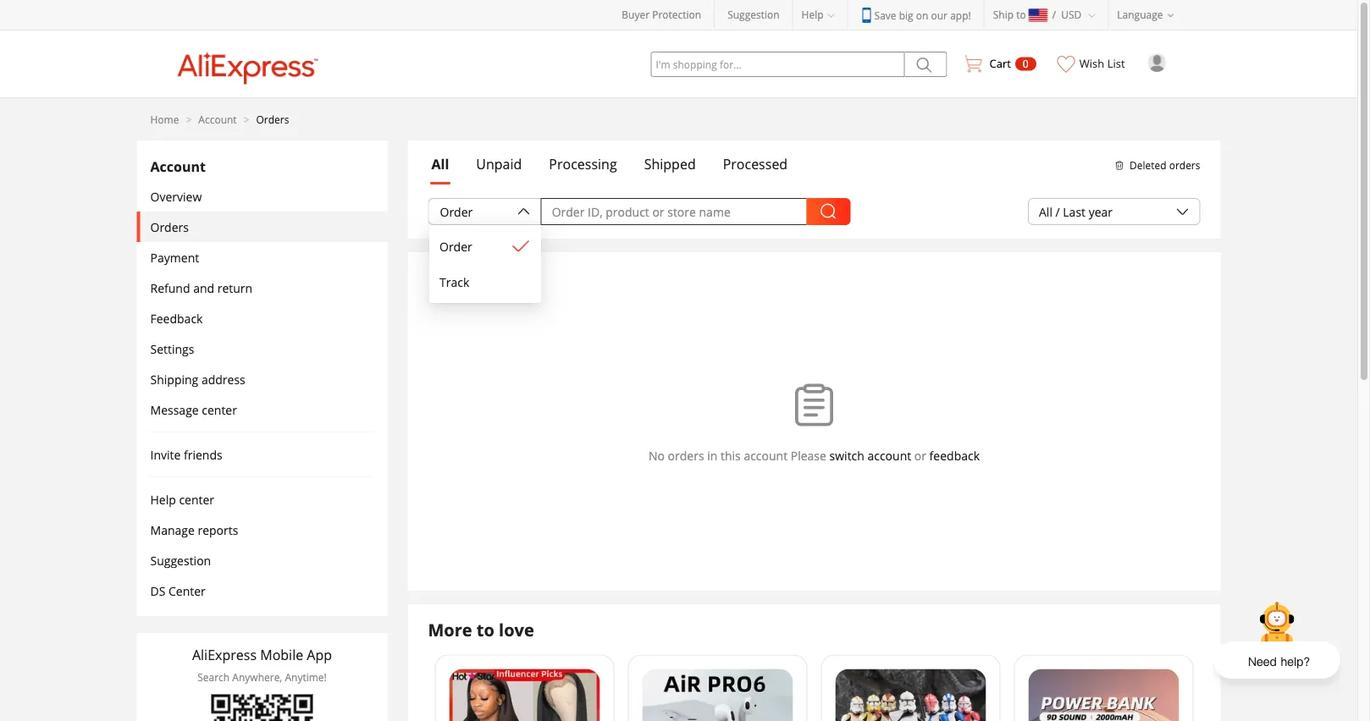 Task type: vqa. For each thing, say whether or not it's contained in the screenshot.
3,000+ sold
no



Task type: describe. For each thing, give the bounding box(es) containing it.
feedback
[[150, 310, 203, 326]]

shipped
[[644, 155, 696, 173]]

1 horizontal spatial suggestion
[[728, 8, 780, 22]]

shipping
[[150, 371, 198, 387]]

0 horizontal spatial orders
[[150, 219, 189, 235]]

and
[[193, 280, 214, 296]]

need
[[1248, 653, 1277, 670]]

message
[[150, 402, 199, 418]]

center for message center
[[202, 402, 237, 418]]

arrowup image
[[517, 205, 531, 218]]

on
[[916, 8, 929, 22]]

all / last year
[[1039, 204, 1113, 220]]

buyer protection
[[622, 8, 701, 22]]

center for help center
[[179, 492, 214, 508]]

orders for no
[[668, 448, 704, 464]]

center
[[169, 583, 206, 599]]

1 order from the top
[[440, 204, 473, 220]]

1 vertical spatial suggestion
[[150, 553, 211, 569]]

list
[[1107, 56, 1125, 71]]

unpaid
[[476, 155, 522, 173]]

home
[[150, 112, 179, 126]]

mobile
[[260, 646, 303, 664]]

help for help
[[802, 8, 824, 22]]

settings
[[150, 341, 194, 357]]

2 > from the left
[[244, 112, 249, 126]]

Order ID, product or store name text field
[[541, 198, 807, 225]]

return
[[217, 280, 253, 296]]

all for all
[[431, 155, 449, 173]]

please
[[791, 448, 826, 464]]

language
[[1117, 8, 1163, 22]]

home > account > orders
[[150, 112, 289, 126]]

more
[[428, 618, 472, 642]]

refund
[[150, 280, 190, 296]]

orders link
[[256, 112, 289, 126]]

all for all / last year
[[1039, 204, 1053, 220]]

friends
[[184, 447, 222, 463]]

manage
[[150, 522, 195, 538]]

no orders in this account please switch account or feedback
[[649, 448, 980, 464]]

suggestion link
[[728, 8, 780, 22]]

aliexpress mobile app search anywhere, anytime!
[[192, 646, 332, 685]]

deleted
[[1130, 158, 1167, 172]]

refund and return
[[150, 280, 253, 296]]

/ usd
[[1052, 8, 1082, 22]]

1 vertical spatial /
[[1056, 204, 1060, 220]]

aliexpress
[[192, 646, 257, 664]]

ds center
[[150, 583, 206, 599]]

home link
[[150, 112, 179, 126]]

save big on our app! link
[[861, 8, 971, 23]]

0 vertical spatial account
[[198, 112, 237, 126]]

feedback link
[[930, 448, 980, 464]]

big
[[899, 8, 913, 22]]

help for help center
[[150, 492, 176, 508]]

app!
[[950, 8, 971, 22]]

processed
[[723, 155, 788, 173]]

invite
[[150, 447, 181, 463]]

switch account link
[[830, 448, 911, 464]]

1 vertical spatial account
[[150, 157, 206, 175]]

invite friends
[[150, 447, 222, 463]]



Task type: locate. For each thing, give the bounding box(es) containing it.
1 horizontal spatial orders
[[256, 112, 289, 126]]

to left love
[[477, 618, 494, 642]]

orders up payment
[[150, 219, 189, 235]]

ship
[[993, 8, 1014, 22]]

search
[[197, 671, 230, 685]]

0 horizontal spatial help
[[150, 492, 176, 508]]

anywhere,
[[232, 671, 282, 685]]

1 vertical spatial orders
[[668, 448, 704, 464]]

message center
[[150, 402, 237, 418]]

1 vertical spatial to
[[477, 618, 494, 642]]

save
[[874, 8, 896, 22]]

help
[[802, 8, 824, 22], [150, 492, 176, 508]]

no
[[649, 448, 665, 464]]

suggestion
[[728, 8, 780, 22], [150, 553, 211, 569]]

1 horizontal spatial orders
[[1169, 158, 1200, 172]]

anytime!
[[285, 671, 327, 685]]

1 vertical spatial center
[[179, 492, 214, 508]]

1 account from the left
[[744, 448, 788, 464]]

processing
[[549, 155, 617, 173]]

arrowdown image
[[1176, 205, 1189, 218]]

manage reports
[[150, 522, 238, 538]]

account right 'home'
[[198, 112, 237, 126]]

center up manage reports in the bottom left of the page
[[179, 492, 214, 508]]

/
[[1052, 8, 1056, 22], [1056, 204, 1060, 220]]

0 horizontal spatial >
[[186, 112, 192, 126]]

track
[[440, 274, 469, 290]]

0 vertical spatial /
[[1052, 8, 1056, 22]]

help center
[[150, 492, 214, 508]]

1 horizontal spatial help
[[802, 8, 824, 22]]

0 vertical spatial center
[[202, 402, 237, 418]]

language link
[[1109, 0, 1187, 30]]

to for ship
[[1016, 8, 1026, 22]]

love
[[499, 618, 534, 642]]

all
[[431, 155, 449, 173], [1039, 204, 1053, 220]]

1 vertical spatial help
[[150, 492, 176, 508]]

usd
[[1061, 8, 1082, 22]]

0 vertical spatial to
[[1016, 8, 1026, 22]]

orders left in
[[668, 448, 704, 464]]

2 order from the top
[[440, 238, 472, 254]]

orders
[[256, 112, 289, 126], [150, 219, 189, 235]]

buyer
[[622, 8, 650, 22]]

to right ship
[[1016, 8, 1026, 22]]

order left arrowup icon
[[440, 204, 473, 220]]

account
[[744, 448, 788, 464], [868, 448, 911, 464]]

/ left usd
[[1052, 8, 1056, 22]]

wish list
[[1080, 56, 1125, 71]]

1 horizontal spatial to
[[1016, 8, 1026, 22]]

orders
[[1169, 158, 1200, 172], [668, 448, 704, 464]]

more to love
[[428, 618, 534, 642]]

help right suggestion link
[[802, 8, 824, 22]]

> right 'home'
[[186, 112, 192, 126]]

orders right deleted
[[1169, 158, 1200, 172]]

shipping address
[[150, 371, 245, 387]]

address
[[201, 371, 245, 387]]

account right this
[[744, 448, 788, 464]]

to
[[1016, 8, 1026, 22], [477, 618, 494, 642]]

suggestion up i'm shopping for... text box
[[728, 8, 780, 22]]

deleted orders
[[1130, 158, 1200, 172]]

in
[[707, 448, 718, 464]]

payment
[[150, 249, 199, 265]]

buyer protection link
[[622, 8, 701, 22]]

orders right account link
[[256, 112, 289, 126]]

0 vertical spatial order
[[440, 204, 473, 220]]

1 vertical spatial order
[[440, 238, 472, 254]]

save big on our app!
[[874, 8, 971, 22]]

ds
[[150, 583, 165, 599]]

0 vertical spatial orders
[[1169, 158, 1200, 172]]

account left or
[[868, 448, 911, 464]]

1 > from the left
[[186, 112, 192, 126]]

orders for deleted
[[1169, 158, 1200, 172]]

help?
[[1281, 653, 1310, 670]]

account up overview
[[150, 157, 206, 175]]

cart
[[990, 56, 1011, 71]]

wish
[[1080, 56, 1105, 71]]

app
[[307, 646, 332, 664]]

or
[[914, 448, 926, 464]]

1 horizontal spatial all
[[1039, 204, 1053, 220]]

0 horizontal spatial account
[[744, 448, 788, 464]]

0 vertical spatial orders
[[256, 112, 289, 126]]

order up track on the left of the page
[[440, 238, 472, 254]]

0 horizontal spatial to
[[477, 618, 494, 642]]

year
[[1089, 204, 1113, 220]]

all left "unpaid"
[[431, 155, 449, 173]]

this
[[721, 448, 741, 464]]

need help?
[[1248, 653, 1310, 670]]

0 horizontal spatial all
[[431, 155, 449, 173]]

center down the address
[[202, 402, 237, 418]]

I'm shopping for... text field
[[651, 52, 905, 77]]

1 horizontal spatial account
[[868, 448, 911, 464]]

to for more
[[477, 618, 494, 642]]

0 vertical spatial help
[[802, 8, 824, 22]]

order
[[440, 204, 473, 220], [440, 238, 472, 254]]

reports
[[198, 522, 238, 538]]

help up manage
[[150, 492, 176, 508]]

/ left last
[[1056, 204, 1060, 220]]

protection
[[652, 8, 701, 22]]

0
[[1023, 57, 1029, 71]]

> left 'orders' link
[[244, 112, 249, 126]]

overview
[[150, 188, 202, 205]]

switch
[[830, 448, 865, 464]]

1 vertical spatial all
[[1039, 204, 1053, 220]]

1 vertical spatial orders
[[150, 219, 189, 235]]

account link
[[198, 112, 237, 126]]

all left last
[[1039, 204, 1053, 220]]

our
[[931, 8, 948, 22]]

0 horizontal spatial orders
[[668, 448, 704, 464]]

suggestion up ds center
[[150, 553, 211, 569]]

2 account from the left
[[868, 448, 911, 464]]

0 horizontal spatial suggestion
[[150, 553, 211, 569]]

ship to
[[993, 8, 1026, 22]]

wish list link
[[1049, 30, 1134, 86]]

0 vertical spatial all
[[431, 155, 449, 173]]

account
[[198, 112, 237, 126], [150, 157, 206, 175]]

0 vertical spatial suggestion
[[728, 8, 780, 22]]

last
[[1063, 204, 1086, 220]]

feedback
[[930, 448, 980, 464]]

1 horizontal spatial >
[[244, 112, 249, 126]]

>
[[186, 112, 192, 126], [244, 112, 249, 126]]

center
[[202, 402, 237, 418], [179, 492, 214, 508]]

None submit
[[905, 52, 947, 77]]



